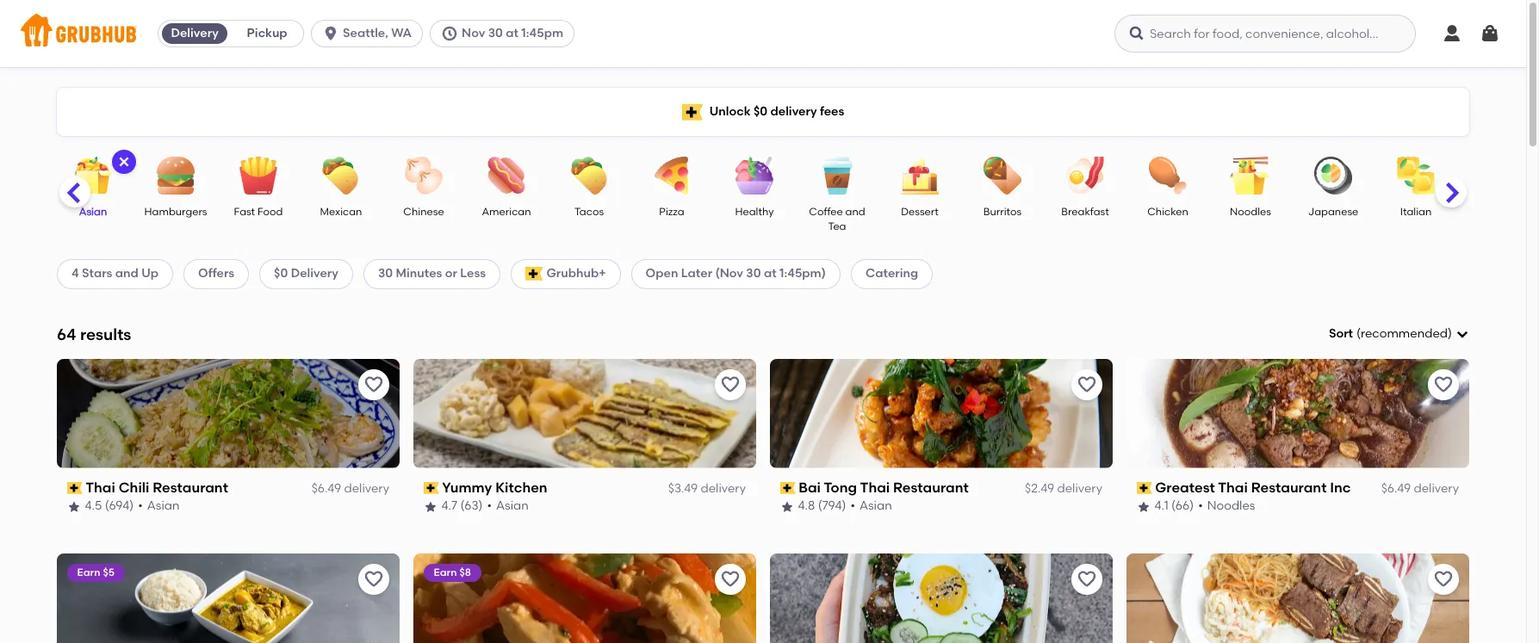 Task type: describe. For each thing, give the bounding box(es) containing it.
chicken
[[1147, 206, 1188, 218]]

grubhub plus flag logo image for unlock $0 delivery fees
[[682, 104, 703, 120]]

subscription pass image for thai chili restaurant
[[67, 482, 82, 494]]

64
[[57, 324, 76, 344]]

asian for yummy kitchen
[[497, 499, 529, 514]]

• for kitchen
[[487, 499, 492, 514]]

delivery for thai chili restaurant
[[344, 482, 389, 496]]

(
[[1357, 326, 1361, 341]]

fast food image
[[228, 157, 289, 195]]

64 results
[[57, 324, 131, 344]]

unlock $0 delivery fees
[[709, 104, 844, 119]]

pickup
[[247, 26, 287, 40]]

pickup button
[[231, 20, 303, 47]]

asian for bai tong thai restaurant
[[860, 499, 892, 514]]

fees
[[820, 104, 844, 119]]

4.1 (66)
[[1155, 499, 1194, 514]]

delivery for yummy kitchen
[[701, 482, 746, 496]]

fast
[[234, 206, 255, 218]]

4
[[71, 266, 79, 281]]

save this restaurant button for the ohana kitchen logo
[[1428, 564, 1459, 595]]

american
[[482, 206, 531, 218]]

restaurant for thai chili restaurant
[[153, 480, 229, 496]]

1 thai from the left
[[86, 480, 116, 496]]

0 horizontal spatial 30
[[378, 266, 393, 281]]

yummy kitchen
[[442, 480, 548, 496]]

coffee
[[809, 206, 843, 218]]

kitchen
[[496, 480, 548, 496]]

earn $8
[[434, 566, 472, 578]]

1 horizontal spatial at
[[764, 266, 777, 281]]

nov 30 at 1:45pm button
[[430, 20, 581, 47]]

save this restaurant button for bai tong thai restaurant logo
[[1071, 369, 1102, 400]]

tacos image
[[559, 157, 619, 195]]

save this restaurant button for 'bopbox logo' at the bottom right
[[1071, 564, 1102, 595]]

chinese
[[403, 206, 444, 218]]

tong
[[824, 480, 857, 496]]

fast food
[[234, 206, 283, 218]]

breakfast
[[1061, 206, 1109, 218]]

$0 delivery
[[274, 266, 338, 281]]

ohana kitchen logo image
[[1127, 554, 1469, 643]]

results
[[80, 324, 131, 344]]

and inside coffee and tea
[[845, 206, 865, 218]]

• asian for tong
[[851, 499, 892, 514]]

italian image
[[1386, 157, 1446, 195]]

or
[[445, 266, 457, 281]]

subscription pass image for yummy kitchen
[[424, 482, 439, 494]]

save this restaurant image for thai chili restaurant
[[363, 374, 384, 395]]

star icon image for thai chili restaurant
[[67, 500, 81, 514]]

$3.49
[[668, 482, 698, 496]]

(694)
[[105, 499, 134, 514]]

japanese
[[1308, 206, 1358, 218]]

seattle, wa
[[343, 26, 412, 40]]

yummy
[[442, 480, 492, 496]]

minutes
[[396, 266, 442, 281]]

0 vertical spatial noodles
[[1230, 206, 1271, 218]]

1 horizontal spatial $0
[[754, 104, 768, 119]]

up
[[141, 266, 159, 281]]

$6.49 for greatest thai restaurant inc
[[1381, 482, 1411, 496]]

star icon image for greatest thai restaurant inc
[[1137, 500, 1151, 514]]

4.7 (63)
[[442, 499, 483, 514]]

4.8
[[798, 499, 815, 514]]

recommended
[[1361, 326, 1448, 341]]

tea
[[828, 221, 846, 233]]

italian
[[1400, 206, 1432, 218]]

star icon image for bai tong thai restaurant
[[780, 500, 794, 514]]

dessert
[[901, 206, 939, 218]]

3 thai from the left
[[1218, 480, 1248, 496]]

• asian for kitchen
[[487, 499, 529, 514]]

bai
[[799, 480, 821, 496]]

4.5
[[85, 499, 102, 514]]

greatest thai restaurant inc
[[1156, 480, 1351, 496]]

$6.49 for thai chili restaurant
[[311, 482, 341, 496]]

(nov
[[715, 266, 743, 281]]

chinese image
[[394, 157, 454, 195]]

save this restaurant image for 'bopbox logo' at the bottom right
[[1077, 569, 1097, 590]]

hamburgers
[[144, 206, 207, 218]]

4.1
[[1155, 499, 1169, 514]]

at inside 'button'
[[506, 26, 518, 40]]

(66)
[[1172, 499, 1194, 514]]

open
[[646, 266, 678, 281]]

greatest thai restaurant inc logo image
[[1127, 359, 1469, 468]]

wa
[[391, 26, 412, 40]]

pizza
[[659, 206, 684, 218]]

• noodles
[[1199, 499, 1256, 514]]

later
[[681, 266, 712, 281]]

bopbox logo image
[[770, 554, 1113, 643]]

save this restaurant image for the ohana kitchen logo
[[1433, 569, 1454, 590]]

thai chili restaurant logo image
[[57, 359, 400, 468]]

save this restaurant button for yummy kitchen logo
[[715, 369, 746, 400]]

$2.49 delivery
[[1025, 482, 1102, 496]]

earn for earn $8
[[434, 566, 457, 578]]

greatest
[[1156, 480, 1215, 496]]

breakfast image
[[1055, 157, 1115, 195]]

(794)
[[818, 499, 847, 514]]

delivery inside 'button'
[[171, 26, 219, 40]]

4.7
[[442, 499, 458, 514]]

earn for earn $5
[[78, 566, 101, 578]]

thai chili restaurant
[[86, 480, 229, 496]]

dessert image
[[890, 157, 950, 195]]

save this restaurant image for yummy kitchen logo
[[720, 374, 741, 395]]

2 thai from the left
[[860, 480, 890, 496]]

noodles image
[[1220, 157, 1281, 195]]

30 inside 'button'
[[488, 26, 503, 40]]



Task type: locate. For each thing, give the bounding box(es) containing it.
$0 down food on the left top
[[274, 266, 288, 281]]

thai up 4.5 at the bottom
[[86, 480, 116, 496]]

0 horizontal spatial delivery
[[171, 26, 219, 40]]

mexican
[[320, 206, 362, 218]]

2 horizontal spatial thai
[[1218, 480, 1248, 496]]

0 horizontal spatial $6.49 delivery
[[311, 482, 389, 496]]

at left 1:45pm)
[[764, 266, 777, 281]]

american image
[[476, 157, 537, 195]]

1 $6.49 from the left
[[311, 482, 341, 496]]

earn left $8
[[434, 566, 457, 578]]

tacos
[[574, 206, 604, 218]]

open later (nov 30 at 1:45pm)
[[646, 266, 826, 281]]

pizza image
[[642, 157, 702, 195]]

restaurant down bai tong thai restaurant logo
[[894, 480, 969, 496]]

at
[[506, 26, 518, 40], [764, 266, 777, 281]]

noodles down greatest thai restaurant inc
[[1208, 499, 1256, 514]]

offers
[[198, 266, 234, 281]]

0 horizontal spatial and
[[115, 266, 139, 281]]

0 horizontal spatial at
[[506, 26, 518, 40]]

grubhub plus flag logo image left the grubhub+
[[526, 267, 543, 281]]

1 • from the left
[[138, 499, 143, 514]]

and left the "up"
[[115, 266, 139, 281]]

• asian down thai chili restaurant
[[138, 499, 180, 514]]

• asian for chili
[[138, 499, 180, 514]]

thai up • noodles
[[1218, 480, 1248, 496]]

restaurant for greatest thai restaurant inc
[[1252, 480, 1327, 496]]

0 horizontal spatial subscription pass image
[[67, 482, 82, 494]]

4.5 (694)
[[85, 499, 134, 514]]

0 horizontal spatial $0
[[274, 266, 288, 281]]

2 $6.49 from the left
[[1381, 482, 1411, 496]]

main navigation navigation
[[0, 0, 1526, 67]]

svg image inside "nov 30 at 1:45pm" 'button'
[[441, 25, 458, 42]]

(63)
[[461, 499, 483, 514]]

2 • from the left
[[487, 499, 492, 514]]

thai
[[86, 480, 116, 496], [860, 480, 890, 496], [1218, 480, 1248, 496]]

1 horizontal spatial subscription pass image
[[1137, 482, 1152, 494]]

0 vertical spatial and
[[845, 206, 865, 218]]

save this restaurant image
[[720, 374, 741, 395], [720, 569, 741, 590], [1077, 569, 1097, 590], [1433, 569, 1454, 590]]

• down chili
[[138, 499, 143, 514]]

1 vertical spatial $0
[[274, 266, 288, 281]]

0 horizontal spatial • asian
[[138, 499, 180, 514]]

svg image
[[1480, 23, 1500, 44], [322, 25, 339, 42], [441, 25, 458, 42], [117, 155, 131, 169]]

earn left $5
[[78, 566, 101, 578]]

1 vertical spatial grubhub plus flag logo image
[[526, 267, 543, 281]]

save this restaurant button
[[358, 369, 389, 400], [715, 369, 746, 400], [1071, 369, 1102, 400], [1428, 369, 1459, 400], [358, 564, 389, 595], [715, 564, 746, 595], [1071, 564, 1102, 595], [1428, 564, 1459, 595]]

• for chili
[[138, 499, 143, 514]]

1 restaurant from the left
[[153, 480, 229, 496]]

restaurant right chili
[[153, 480, 229, 496]]

1 $6.49 delivery from the left
[[311, 482, 389, 496]]

star icon image left 4.5 at the bottom
[[67, 500, 81, 514]]

restaurant
[[153, 480, 229, 496], [894, 480, 969, 496], [1252, 480, 1327, 496]]

sort
[[1329, 326, 1353, 341]]

30 minutes or less
[[378, 266, 486, 281]]

4 star icon image from the left
[[1137, 500, 1151, 514]]

$2.49
[[1025, 482, 1054, 496]]

0 horizontal spatial $6.49
[[311, 482, 341, 496]]

2 • asian from the left
[[487, 499, 529, 514]]

0 horizontal spatial subscription pass image
[[780, 482, 796, 494]]

4 • from the left
[[1199, 499, 1203, 514]]

earn
[[78, 566, 101, 578], [434, 566, 457, 578]]

bai tong thai restaurant logo image
[[770, 359, 1113, 468]]

noodles down noodles image
[[1230, 206, 1271, 218]]

save this restaurant button for greatest thai restaurant inc logo
[[1428, 369, 1459, 400]]

1 horizontal spatial restaurant
[[894, 480, 969, 496]]

• right the (66)
[[1199, 499, 1203, 514]]

30 left minutes
[[378, 266, 393, 281]]

1 star icon image from the left
[[67, 500, 81, 514]]

1 horizontal spatial $6.49
[[1381, 482, 1411, 496]]

nov
[[462, 26, 485, 40]]

asian down thai chili restaurant
[[148, 499, 180, 514]]

$3.49 delivery
[[668, 482, 746, 496]]

1 horizontal spatial • asian
[[487, 499, 529, 514]]

1 vertical spatial delivery
[[291, 266, 338, 281]]

• right (63) on the bottom of page
[[487, 499, 492, 514]]

seattle,
[[343, 26, 388, 40]]

2 subscription pass image from the left
[[1137, 482, 1152, 494]]

0 vertical spatial grubhub plus flag logo image
[[682, 104, 703, 120]]

delivery for bai tong thai restaurant
[[1057, 482, 1102, 496]]

1 vertical spatial at
[[764, 266, 777, 281]]

2 horizontal spatial • asian
[[851, 499, 892, 514]]

less
[[460, 266, 486, 281]]

$8
[[460, 566, 472, 578]]

3 restaurant from the left
[[1252, 480, 1327, 496]]

save this restaurant image
[[363, 374, 384, 395], [1077, 374, 1097, 395], [1433, 374, 1454, 395], [363, 569, 384, 590]]

healthy
[[735, 206, 774, 218]]

restaurant left inc
[[1252, 480, 1327, 496]]

2 earn from the left
[[434, 566, 457, 578]]

coffee and tea
[[809, 206, 865, 233]]

0 horizontal spatial thai
[[86, 480, 116, 496]]

delivery
[[171, 26, 219, 40], [291, 266, 338, 281]]

$6.49 delivery
[[311, 482, 389, 496], [1381, 482, 1459, 496]]

2 star icon image from the left
[[424, 500, 438, 514]]

star icon image left 4.8
[[780, 500, 794, 514]]

30 right nov
[[488, 26, 503, 40]]

• for thai
[[1199, 499, 1203, 514]]

1 horizontal spatial $6.49 delivery
[[1381, 482, 1459, 496]]

yummy kitchen logo image
[[413, 359, 756, 468]]

•
[[138, 499, 143, 514], [487, 499, 492, 514], [851, 499, 856, 514], [1199, 499, 1203, 514]]

grubhub plus flag logo image
[[682, 104, 703, 120], [526, 267, 543, 281]]

2 restaurant from the left
[[894, 480, 969, 496]]

grubhub+
[[546, 266, 606, 281]]

star icon image for yummy kitchen
[[424, 500, 438, 514]]

$5
[[103, 566, 115, 578]]

delivery for greatest thai restaurant inc
[[1414, 482, 1459, 496]]

• asian
[[138, 499, 180, 514], [487, 499, 529, 514], [851, 499, 892, 514]]

delivery
[[770, 104, 817, 119], [344, 482, 389, 496], [701, 482, 746, 496], [1057, 482, 1102, 496], [1414, 482, 1459, 496]]

)
[[1448, 326, 1452, 341]]

earn $5
[[78, 566, 115, 578]]

1 vertical spatial noodles
[[1208, 499, 1256, 514]]

3 • from the left
[[851, 499, 856, 514]]

1 subscription pass image from the left
[[780, 482, 796, 494]]

chicken image
[[1138, 157, 1198, 195]]

save this restaurant image for greatest thai restaurant inc
[[1433, 374, 1454, 395]]

star icon image left 4.7
[[424, 500, 438, 514]]

0 vertical spatial $0
[[754, 104, 768, 119]]

1:45pm)
[[779, 266, 826, 281]]

pasta image
[[1468, 157, 1529, 195]]

and
[[845, 206, 865, 218], [115, 266, 139, 281]]

subscription pass image
[[67, 482, 82, 494], [424, 482, 439, 494]]

thai right tong
[[860, 480, 890, 496]]

subscription pass image left the greatest
[[1137, 482, 1152, 494]]

30
[[488, 26, 503, 40], [378, 266, 393, 281], [746, 266, 761, 281]]

30 right (nov on the left top of page
[[746, 266, 761, 281]]

svg image inside seattle, wa button
[[322, 25, 339, 42]]

at left 1:45pm
[[506, 26, 518, 40]]

healthy image
[[724, 157, 785, 195]]

$6.49 delivery for thai chili restaurant
[[311, 482, 389, 496]]

svg image
[[1442, 23, 1462, 44], [1128, 25, 1146, 42], [1456, 327, 1469, 341]]

nov 30 at 1:45pm
[[462, 26, 563, 40]]

Search for food, convenience, alcohol... search field
[[1114, 15, 1416, 53]]

None field
[[1329, 326, 1469, 343]]

star icon image
[[67, 500, 81, 514], [424, 500, 438, 514], [780, 500, 794, 514], [1137, 500, 1151, 514]]

2 $6.49 delivery from the left
[[1381, 482, 1459, 496]]

• asian down yummy kitchen
[[487, 499, 529, 514]]

0 vertical spatial at
[[506, 26, 518, 40]]

$6.49
[[311, 482, 341, 496], [1381, 482, 1411, 496]]

catering
[[866, 266, 918, 281]]

subscription pass image left 'bai'
[[780, 482, 796, 494]]

3 star icon image from the left
[[780, 500, 794, 514]]

1 vertical spatial and
[[115, 266, 139, 281]]

0 horizontal spatial restaurant
[[153, 480, 229, 496]]

save this restaurant button for thai chili restaurant logo
[[358, 369, 389, 400]]

2 subscription pass image from the left
[[424, 482, 439, 494]]

subscription pass image for bai tong thai restaurant
[[780, 482, 796, 494]]

sort ( recommended )
[[1329, 326, 1452, 341]]

1 horizontal spatial 30
[[488, 26, 503, 40]]

coffee and tea image
[[807, 157, 867, 195]]

asian image
[[63, 157, 123, 195]]

4 stars and up
[[71, 266, 159, 281]]

1 horizontal spatial delivery
[[291, 266, 338, 281]]

0 vertical spatial delivery
[[171, 26, 219, 40]]

asian down 'asian' image
[[79, 206, 107, 218]]

1 horizontal spatial earn
[[434, 566, 457, 578]]

le's deli & bakery logo image
[[57, 554, 400, 643]]

0 horizontal spatial grubhub plus flag logo image
[[526, 267, 543, 281]]

hamburgers image
[[146, 157, 206, 195]]

4.8 (794)
[[798, 499, 847, 514]]

bai tong thai restaurant
[[799, 480, 969, 496]]

grubhub plus flag logo image for grubhub+
[[526, 267, 543, 281]]

subscription pass image left chili
[[67, 482, 82, 494]]

asian down kitchen
[[497, 499, 529, 514]]

chili
[[119, 480, 150, 496]]

1:45pm
[[521, 26, 563, 40]]

1 horizontal spatial subscription pass image
[[424, 482, 439, 494]]

• for tong
[[851, 499, 856, 514]]

1 subscription pass image from the left
[[67, 482, 82, 494]]

stars
[[82, 266, 112, 281]]

and up tea
[[845, 206, 865, 218]]

1 horizontal spatial grubhub plus flag logo image
[[682, 104, 703, 120]]

asian down bai tong thai restaurant
[[860, 499, 892, 514]]

1 • asian from the left
[[138, 499, 180, 514]]

grubhub plus flag logo image left unlock
[[682, 104, 703, 120]]

inc
[[1330, 480, 1351, 496]]

subscription pass image left yummy
[[424, 482, 439, 494]]

burritos image
[[972, 157, 1033, 195]]

mexican image
[[311, 157, 371, 195]]

delivery left pickup on the left
[[171, 26, 219, 40]]

asian for thai chili restaurant
[[148, 499, 180, 514]]

unlock
[[709, 104, 751, 119]]

2 horizontal spatial restaurant
[[1252, 480, 1327, 496]]

delivery button
[[159, 20, 231, 47]]

none field containing sort
[[1329, 326, 1469, 343]]

• right (794)
[[851, 499, 856, 514]]

0 horizontal spatial earn
[[78, 566, 101, 578]]

$0 right unlock
[[754, 104, 768, 119]]

1 horizontal spatial thai
[[860, 480, 890, 496]]

japanese image
[[1303, 157, 1363, 195]]

2 horizontal spatial 30
[[746, 266, 761, 281]]

3 • asian from the left
[[851, 499, 892, 514]]

dek thai restaurant  logo image
[[413, 554, 756, 643]]

save this restaurant image for bai tong thai restaurant
[[1077, 374, 1097, 395]]

food
[[258, 206, 283, 218]]

subscription pass image for greatest thai restaurant inc
[[1137, 482, 1152, 494]]

subscription pass image
[[780, 482, 796, 494], [1137, 482, 1152, 494]]

seattle, wa button
[[311, 20, 430, 47]]

$0
[[754, 104, 768, 119], [274, 266, 288, 281]]

• asian down bai tong thai restaurant
[[851, 499, 892, 514]]

noodles
[[1230, 206, 1271, 218], [1208, 499, 1256, 514]]

star icon image left 4.1
[[1137, 500, 1151, 514]]

$6.49 delivery for greatest thai restaurant inc
[[1381, 482, 1459, 496]]

delivery down the mexican
[[291, 266, 338, 281]]

1 earn from the left
[[78, 566, 101, 578]]

burritos
[[983, 206, 1022, 218]]

asian
[[79, 206, 107, 218], [148, 499, 180, 514], [497, 499, 529, 514], [860, 499, 892, 514]]

1 horizontal spatial and
[[845, 206, 865, 218]]



Task type: vqa. For each thing, say whether or not it's contained in the screenshot.
SALAD in the STEAKHOUSE SALAD WITH SHRIMP $33.35
no



